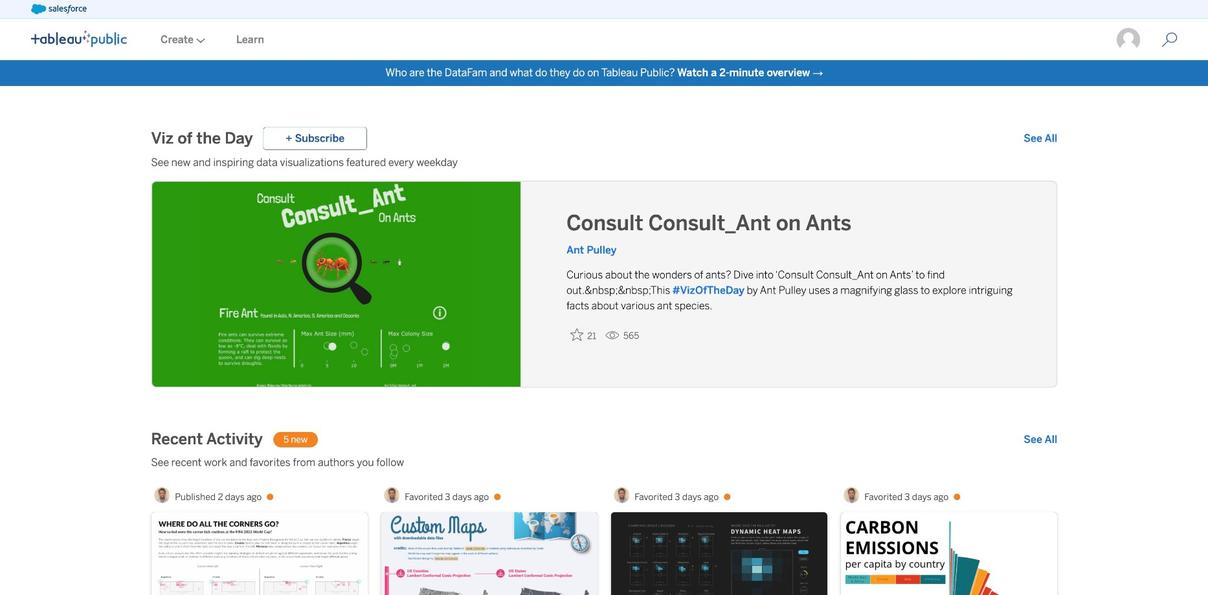 Task type: describe. For each thing, give the bounding box(es) containing it.
see recent work and favorites from authors you follow element
[[151, 456, 1057, 471]]

see all recent activity element
[[1024, 432, 1057, 448]]

Add Favorite button
[[566, 324, 600, 345]]

ben norland image for third workbook thumbnail from right
[[384, 488, 400, 503]]

see all viz of the day element
[[1024, 131, 1057, 146]]

tableau public viz of the day image
[[152, 182, 522, 389]]

4 workbook thumbnail image from the left
[[841, 513, 1057, 596]]

3 workbook thumbnail image from the left
[[611, 513, 827, 596]]

logo image
[[31, 30, 127, 47]]

ben norland image for 4th workbook thumbnail from the right
[[154, 488, 170, 503]]

recent activity heading
[[151, 430, 263, 450]]



Task type: vqa. For each thing, say whether or not it's contained in the screenshot.
SALESFORCE LOGO
yes



Task type: locate. For each thing, give the bounding box(es) containing it.
2 ben norland image from the left
[[384, 488, 400, 503]]

ben norland image
[[154, 488, 170, 503], [384, 488, 400, 503], [614, 488, 629, 503], [844, 488, 859, 503]]

3 ben norland image from the left
[[614, 488, 629, 503]]

2 workbook thumbnail image from the left
[[381, 513, 597, 596]]

workbook thumbnail image
[[151, 513, 368, 596], [381, 513, 597, 596], [611, 513, 827, 596], [841, 513, 1057, 596]]

ben norland image for first workbook thumbnail from the right
[[844, 488, 859, 503]]

gary.orlando image
[[1116, 27, 1141, 53]]

1 ben norland image from the left
[[154, 488, 170, 503]]

create image
[[194, 38, 205, 43]]

add favorite image
[[570, 328, 583, 341]]

ben norland image for 2nd workbook thumbnail from right
[[614, 488, 629, 503]]

see new and inspiring data visualizations featured every weekday element
[[151, 155, 1057, 171]]

viz of the day heading
[[151, 128, 253, 149]]

1 workbook thumbnail image from the left
[[151, 513, 368, 596]]

4 ben norland image from the left
[[844, 488, 859, 503]]

go to search image
[[1146, 32, 1193, 48]]

salesforce logo image
[[31, 4, 87, 14]]



